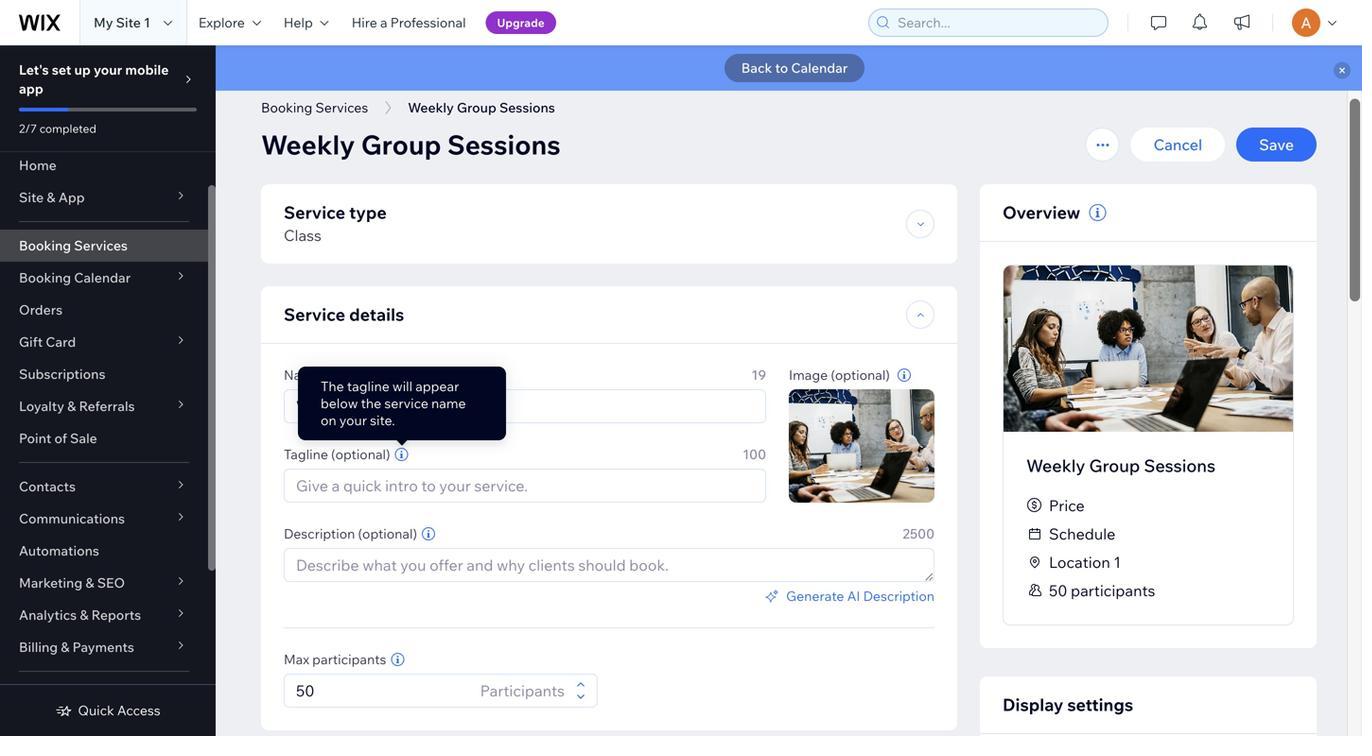 Task type: vqa. For each thing, say whether or not it's contained in the screenshot.
CARDS
no



Task type: locate. For each thing, give the bounding box(es) containing it.
weekly down the booking services button
[[261, 128, 355, 161]]

& for loyalty
[[67, 398, 76, 415]]

1 vertical spatial services
[[74, 237, 128, 254]]

sessions inside button
[[499, 99, 555, 116]]

(optional) for description (optional)
[[358, 526, 417, 542]]

0 vertical spatial weekly
[[408, 99, 454, 116]]

2500
[[903, 526, 935, 542]]

1 vertical spatial site
[[19, 189, 44, 206]]

let's set up your mobile app
[[19, 61, 169, 97]]

site
[[116, 14, 141, 31], [19, 189, 44, 206]]

booking services down "help" button
[[261, 99, 368, 116]]

participants down location 1
[[1071, 582, 1155, 601]]

gift card button
[[0, 326, 208, 358]]

1 vertical spatial your
[[339, 412, 367, 429]]

1 horizontal spatial participants
[[1071, 582, 1155, 601]]

1 vertical spatial weekly
[[261, 128, 355, 161]]

image (optional)
[[789, 367, 890, 384]]

2/7
[[19, 122, 37, 136]]

1 vertical spatial description
[[863, 588, 935, 605]]

contacts
[[19, 479, 76, 495]]

generate
[[786, 588, 844, 605]]

2 vertical spatial booking
[[19, 270, 71, 286]]

explore
[[199, 14, 245, 31]]

weekly group sessions down the upgrade
[[408, 99, 555, 116]]

site right my
[[116, 14, 141, 31]]

weekly up price
[[1026, 455, 1085, 477]]

booking services
[[261, 99, 368, 116], [19, 237, 128, 254]]

0 vertical spatial your
[[94, 61, 122, 78]]

booking up booking calendar
[[19, 237, 71, 254]]

max participants
[[284, 652, 386, 668]]

& right loyalty
[[67, 398, 76, 415]]

0 vertical spatial services
[[315, 99, 368, 116]]

professional
[[390, 14, 466, 31]]

completed
[[39, 122, 96, 136]]

the
[[321, 378, 344, 395]]

services
[[315, 99, 368, 116], [74, 237, 128, 254]]

1 vertical spatial group
[[361, 128, 441, 161]]

services inside button
[[315, 99, 368, 116]]

1 vertical spatial service
[[284, 304, 345, 325]]

loyalty & referrals button
[[0, 391, 208, 423]]

1 vertical spatial booking
[[19, 237, 71, 254]]

generate ai description
[[786, 588, 935, 605]]

0 horizontal spatial site
[[19, 189, 44, 206]]

the tagline will appear below the service name on your site.
[[321, 378, 466, 429]]

weekly group sessions down weekly group sessions button
[[261, 128, 561, 161]]

loyalty & referrals
[[19, 398, 135, 415]]

sessions
[[499, 99, 555, 116], [447, 128, 561, 161], [1144, 455, 1215, 477]]

1 horizontal spatial group
[[457, 99, 496, 116]]

& right billing
[[61, 639, 70, 656]]

participants up max participants "text field"
[[312, 652, 386, 668]]

(optional)
[[831, 367, 890, 384], [331, 446, 390, 463], [358, 526, 417, 542]]

group
[[457, 99, 496, 116], [361, 128, 441, 161], [1089, 455, 1140, 477]]

2 service from the top
[[284, 304, 345, 325]]

your down below
[[339, 412, 367, 429]]

& for marketing
[[85, 575, 94, 592]]

& left seo
[[85, 575, 94, 592]]

& for site
[[47, 189, 55, 206]]

your right up
[[94, 61, 122, 78]]

loyalty
[[19, 398, 64, 415]]

0 vertical spatial service
[[284, 202, 345, 223]]

settings
[[1067, 695, 1133, 716]]

0 vertical spatial sessions
[[499, 99, 555, 116]]

1 vertical spatial calendar
[[74, 270, 131, 286]]

0 vertical spatial booking services
[[261, 99, 368, 116]]

1 vertical spatial participants
[[312, 652, 386, 668]]

1
[[144, 14, 150, 31], [1114, 553, 1121, 572]]

service inside service type class
[[284, 202, 345, 223]]

your
[[94, 61, 122, 78], [339, 412, 367, 429]]

your inside the tagline will appear below the service name on your site.
[[339, 412, 367, 429]]

(optional) right image
[[831, 367, 890, 384]]

weekly group sessions up price
[[1026, 455, 1215, 477]]

booking down help
[[261, 99, 312, 116]]

access
[[117, 703, 160, 719]]

weekly group sessions
[[408, 99, 555, 116], [261, 128, 561, 161], [1026, 455, 1215, 477]]

hire a professional
[[352, 14, 466, 31]]

1 vertical spatial booking services
[[19, 237, 128, 254]]

booking services up booking calendar
[[19, 237, 128, 254]]

1 horizontal spatial weekly
[[408, 99, 454, 116]]

service
[[284, 202, 345, 223], [284, 304, 345, 325]]

sidebar element
[[0, 45, 216, 737]]

&
[[47, 189, 55, 206], [67, 398, 76, 415], [85, 575, 94, 592], [80, 607, 88, 624], [61, 639, 70, 656]]

let's
[[19, 61, 49, 78]]

site down home
[[19, 189, 44, 206]]

help
[[284, 14, 313, 31]]

description
[[284, 526, 355, 542], [863, 588, 935, 605]]

0 horizontal spatial 1
[[144, 14, 150, 31]]

services up booking calendar dropdown button
[[74, 237, 128, 254]]

& inside 'dropdown button'
[[80, 607, 88, 624]]

1 horizontal spatial calendar
[[791, 60, 848, 76]]

0 horizontal spatial your
[[94, 61, 122, 78]]

tagline
[[284, 446, 328, 463]]

1 horizontal spatial site
[[116, 14, 141, 31]]

(optional) down site.
[[331, 446, 390, 463]]

site & app button
[[0, 182, 208, 214]]

calendar
[[791, 60, 848, 76], [74, 270, 131, 286]]

0 vertical spatial group
[[457, 99, 496, 116]]

booking services inside sidebar element
[[19, 237, 128, 254]]

services down hire
[[315, 99, 368, 116]]

weekly down professional
[[408, 99, 454, 116]]

calendar down booking services link at left top
[[74, 270, 131, 286]]

point
[[19, 430, 51, 447]]

quick access
[[78, 703, 160, 719]]

1 service from the top
[[284, 202, 345, 223]]

2 vertical spatial (optional)
[[358, 526, 417, 542]]

display settings
[[1003, 695, 1133, 716]]

ai
[[847, 588, 860, 605]]

image
[[789, 367, 828, 384]]

analytics
[[19, 607, 77, 624]]

service type class
[[284, 202, 387, 245]]

back
[[741, 60, 772, 76]]

card
[[46, 334, 76, 350]]

service up class
[[284, 202, 345, 223]]

1 up '50 participants'
[[1114, 553, 1121, 572]]

0 horizontal spatial description
[[284, 526, 355, 542]]

1 horizontal spatial 1
[[1114, 553, 1121, 572]]

schedule
[[1049, 525, 1116, 544]]

billing & payments
[[19, 639, 134, 656]]

description inside generate ai description button
[[863, 588, 935, 605]]

up
[[74, 61, 91, 78]]

booking inside dropdown button
[[19, 270, 71, 286]]

0 vertical spatial (optional)
[[831, 367, 890, 384]]

point of sale
[[19, 430, 97, 447]]

weekly group sessions button
[[398, 94, 565, 122]]

quick
[[78, 703, 114, 719]]

participants
[[1071, 582, 1155, 601], [312, 652, 386, 668]]

description down tagline
[[284, 526, 355, 542]]

0 horizontal spatial weekly
[[261, 128, 355, 161]]

details
[[349, 304, 404, 325]]

& left reports
[[80, 607, 88, 624]]

1 horizontal spatial booking services
[[261, 99, 368, 116]]

description right "ai"
[[863, 588, 935, 605]]

1 horizontal spatial description
[[863, 588, 935, 605]]

2 horizontal spatial group
[[1089, 455, 1140, 477]]

hire
[[352, 14, 377, 31]]

& left app
[[47, 189, 55, 206]]

seo
[[97, 575, 125, 592]]

1 vertical spatial 1
[[1114, 553, 1121, 572]]

0 vertical spatial booking
[[261, 99, 312, 116]]

tagline
[[347, 378, 390, 395]]

1 horizontal spatial services
[[315, 99, 368, 116]]

2/7 completed
[[19, 122, 96, 136]]

sale
[[70, 430, 97, 447]]

services inside sidebar element
[[74, 237, 128, 254]]

weekly inside button
[[408, 99, 454, 116]]

booking for booking services link at left top
[[19, 237, 71, 254]]

0 vertical spatial participants
[[1071, 582, 1155, 601]]

automations link
[[0, 535, 208, 568]]

on
[[321, 412, 336, 429]]

0 horizontal spatial services
[[74, 237, 128, 254]]

booking
[[261, 99, 312, 116], [19, 237, 71, 254], [19, 270, 71, 286]]

marketing & seo button
[[0, 568, 208, 600]]

1 vertical spatial (optional)
[[331, 446, 390, 463]]

service up name at the left of page
[[284, 304, 345, 325]]

your inside let's set up your mobile app
[[94, 61, 122, 78]]

participants for 50 participants
[[1071, 582, 1155, 601]]

tagline (optional)
[[284, 446, 390, 463]]

service
[[384, 395, 428, 412]]

2 vertical spatial group
[[1089, 455, 1140, 477]]

1 vertical spatial sessions
[[447, 128, 561, 161]]

calendar right to
[[791, 60, 848, 76]]

0 vertical spatial 1
[[144, 14, 150, 31]]

0 horizontal spatial participants
[[312, 652, 386, 668]]

0 horizontal spatial booking services
[[19, 237, 128, 254]]

max
[[284, 652, 309, 668]]

0 horizontal spatial calendar
[[74, 270, 131, 286]]

& for billing
[[61, 639, 70, 656]]

1 right my
[[144, 14, 150, 31]]

save button
[[1236, 128, 1317, 162]]

calendar inside back to calendar 'button'
[[791, 60, 848, 76]]

upgrade button
[[486, 11, 556, 34]]

booking services inside button
[[261, 99, 368, 116]]

2 vertical spatial weekly
[[1026, 455, 1085, 477]]

booking up orders
[[19, 270, 71, 286]]

(optional) down tagline (optional)
[[358, 526, 417, 542]]

0 vertical spatial weekly group sessions
[[408, 99, 555, 116]]

1 vertical spatial weekly group sessions
[[261, 128, 561, 161]]

0 vertical spatial calendar
[[791, 60, 848, 76]]

1 horizontal spatial your
[[339, 412, 367, 429]]

booking inside button
[[261, 99, 312, 116]]

app
[[58, 189, 85, 206]]



Task type: describe. For each thing, give the bounding box(es) containing it.
marketing & seo
[[19, 575, 125, 592]]

weekly group sessions inside button
[[408, 99, 555, 116]]

Search... field
[[892, 9, 1102, 36]]

of
[[54, 430, 67, 447]]

contacts button
[[0, 471, 208, 503]]

50 participants
[[1049, 582, 1155, 601]]

0 horizontal spatial group
[[361, 128, 441, 161]]

booking calendar button
[[0, 262, 208, 294]]

service for service details
[[284, 304, 345, 325]]

cancel button
[[1131, 128, 1225, 162]]

19
[[752, 367, 766, 384]]

appear
[[415, 378, 459, 395]]

subscriptions link
[[0, 358, 208, 391]]

Tagline (optional) text field
[[285, 470, 765, 502]]

subscriptions
[[19, 366, 105, 383]]

location
[[1049, 553, 1110, 572]]

point of sale link
[[0, 423, 208, 455]]

home
[[19, 157, 57, 174]]

site inside popup button
[[19, 189, 44, 206]]

my site 1
[[94, 14, 150, 31]]

type
[[349, 202, 387, 223]]

(optional) for tagline (optional)
[[331, 446, 390, 463]]

2 vertical spatial sessions
[[1144, 455, 1215, 477]]

generate ai description button
[[763, 588, 935, 605]]

back to calendar alert
[[216, 45, 1362, 91]]

service for service type class
[[284, 202, 345, 223]]

booking calendar
[[19, 270, 131, 286]]

below
[[321, 395, 358, 412]]

help button
[[272, 0, 340, 45]]

& for analytics
[[80, 607, 88, 624]]

booking for booking calendar dropdown button
[[19, 270, 71, 286]]

Max participants text field
[[290, 675, 475, 708]]

upgrade
[[497, 16, 545, 30]]

(optional) for image (optional)
[[831, 367, 890, 384]]

orders
[[19, 302, 63, 318]]

will
[[392, 378, 412, 395]]

analytics & reports button
[[0, 600, 208, 632]]

overview
[[1003, 202, 1080, 223]]

name
[[431, 395, 466, 412]]

Name field
[[290, 391, 760, 423]]

booking services button
[[252, 94, 378, 122]]

services for the booking services button
[[315, 99, 368, 116]]

communications
[[19, 511, 125, 527]]

display
[[1003, 695, 1063, 716]]

hire a professional link
[[340, 0, 477, 45]]

back to calendar button
[[724, 54, 865, 82]]

0 vertical spatial description
[[284, 526, 355, 542]]

2 vertical spatial weekly group sessions
[[1026, 455, 1215, 477]]

site.
[[370, 412, 395, 429]]

booking services link
[[0, 230, 208, 262]]

group inside button
[[457, 99, 496, 116]]

reports
[[91, 607, 141, 624]]

billing
[[19, 639, 58, 656]]

50
[[1049, 582, 1067, 601]]

automations
[[19, 543, 99, 560]]

0 vertical spatial site
[[116, 14, 141, 31]]

site & app
[[19, 189, 85, 206]]

location 1
[[1049, 553, 1121, 572]]

gift card
[[19, 334, 76, 350]]

gift
[[19, 334, 43, 350]]

communications button
[[0, 503, 208, 535]]

name
[[284, 367, 321, 384]]

Description (optional) text field
[[285, 550, 934, 582]]

cancel
[[1154, 135, 1202, 154]]

payments
[[72, 639, 134, 656]]

service details
[[284, 304, 404, 325]]

save
[[1259, 135, 1294, 154]]

booking services for the booking services button
[[261, 99, 368, 116]]

set
[[52, 61, 71, 78]]

participants for max participants
[[312, 652, 386, 668]]

services for booking services link at left top
[[74, 237, 128, 254]]

marketing
[[19, 575, 82, 592]]

referrals
[[79, 398, 135, 415]]

to
[[775, 60, 788, 76]]

2 horizontal spatial weekly
[[1026, 455, 1085, 477]]

participants
[[480, 682, 565, 701]]

back to calendar
[[741, 60, 848, 76]]

class
[[284, 226, 322, 245]]

the
[[361, 395, 381, 412]]

booking for the booking services button
[[261, 99, 312, 116]]

home link
[[0, 149, 208, 182]]

analytics & reports
[[19, 607, 141, 624]]

100
[[743, 446, 766, 463]]

mobile
[[125, 61, 169, 78]]

quick access button
[[55, 703, 160, 720]]

description (optional)
[[284, 526, 417, 542]]

booking services for booking services link at left top
[[19, 237, 128, 254]]

calendar inside booking calendar dropdown button
[[74, 270, 131, 286]]

a
[[380, 14, 387, 31]]

my
[[94, 14, 113, 31]]



